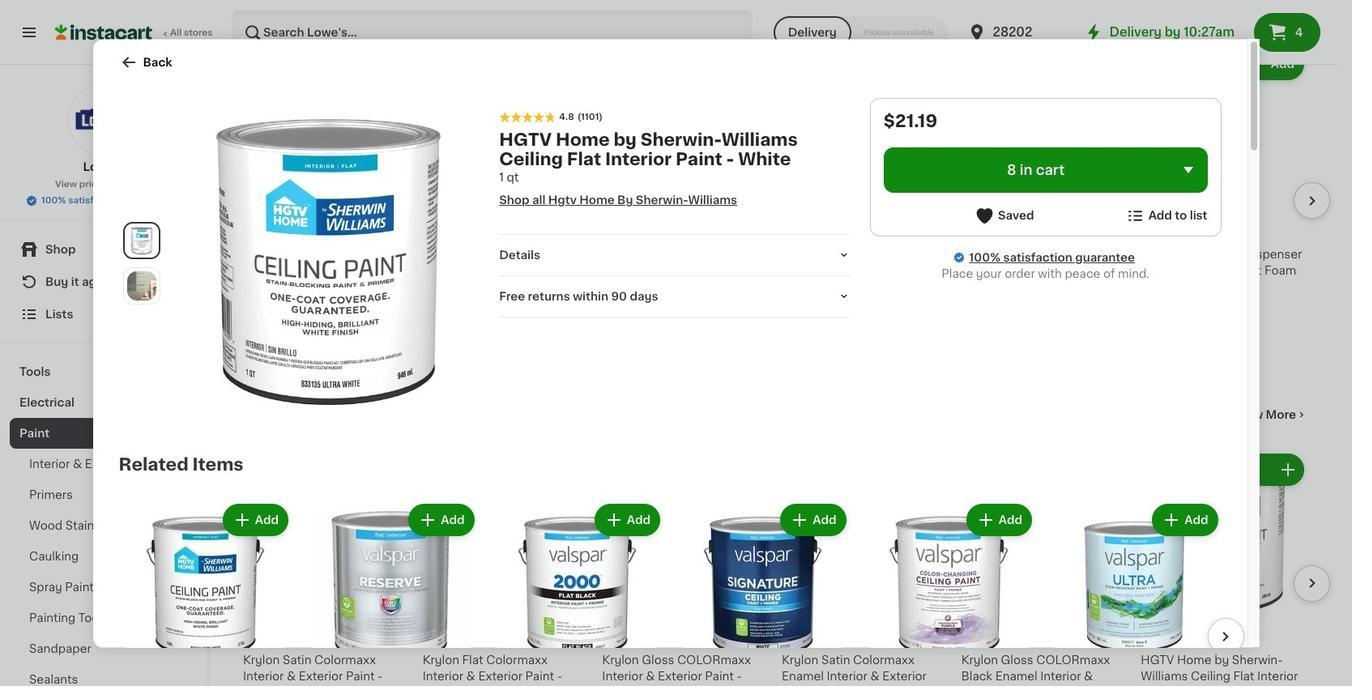 Task type: locate. For each thing, give the bounding box(es) containing it.
$ inside $ 4 69
[[246, 225, 253, 235]]

krylon for krylon satin colormaxx enamel interior & exterio
[[782, 654, 819, 666]]

sherwin- for hgtv home by sherwin-williams ceiling flat interior paint - white
[[641, 131, 722, 148]]

$ inside $ 8 69
[[785, 225, 791, 235]]

$ for great stuff gaps & cracks natural insulating foam sealant
[[785, 225, 791, 235]]

fl for 8
[[797, 313, 804, 325]]

in
[[1020, 163, 1033, 176]]

0 vertical spatial white
[[738, 150, 791, 167]]

$ 17 49 for krylon gloss colormaxx black enamel interior 
[[965, 630, 1006, 649]]

0 horizontal spatial ct
[[613, 297, 625, 309]]

stuff down 59 at the top right of the page
[[1176, 249, 1204, 260]]

0 horizontal spatial 12,
[[270, 317, 286, 328]]

89
[[994, 225, 1008, 235]]

2 see from the left
[[423, 335, 445, 346]]

of
[[1103, 267, 1115, 279]]

12
[[243, 297, 255, 309], [423, 297, 435, 309], [782, 313, 794, 325]]

0 horizontal spatial colormaxx
[[314, 654, 376, 666]]

19
[[1173, 631, 1184, 640]]

delivery for delivery by 10:27am
[[1110, 26, 1162, 38]]

4 $ 17 49 from the left
[[965, 630, 1006, 649]]

0 vertical spatial 8
[[1007, 163, 1016, 176]]

100% down view pricing policy
[[41, 196, 66, 205]]

colormaxx inside krylon gloss colormaxx interior & exterior paint
[[677, 654, 751, 666]]

satin inside krylon satin colormaxx enamel interior & exterio
[[821, 654, 850, 666]]

1 vertical spatial 8
[[791, 224, 805, 243]]

electrical
[[19, 397, 74, 408]]

12, for 4
[[270, 317, 286, 328]]

view inside "link"
[[55, 180, 77, 189]]

3 great from the left
[[423, 249, 455, 260]]

1 enamel from the left
[[782, 670, 824, 682]]

0 horizontal spatial 100%
[[41, 196, 66, 205]]

1 $ 17 49 from the left
[[785, 630, 826, 649]]

0 horizontal spatial flat
[[462, 654, 483, 666]]

49
[[813, 631, 826, 640], [454, 631, 467, 640], [633, 631, 647, 640], [992, 631, 1006, 640]]

10% down great stuff smart dispenser big gap filler sealant foam insulating
[[1209, 333, 1232, 344]]

buy for buy 12, get 10% off
[[1143, 333, 1166, 344]]

4
[[1295, 27, 1303, 38], [253, 224, 266, 243]]

1 vertical spatial satisfaction
[[1003, 251, 1072, 262]]

stuff for 10
[[1176, 249, 1204, 260]]

items down free
[[493, 335, 526, 346]]

3 stuff from the left
[[458, 249, 486, 260]]

krylon for krylon flat colormaxx interior & exterior paint 
[[423, 654, 459, 666]]

gloss inside krylon gloss colormaxx interior & exterior paint
[[642, 654, 674, 666]]

100% satisfaction guarantee inside button
[[41, 196, 172, 205]]

fl down $ 4 69
[[258, 297, 266, 309]]

8 for 8 ct
[[1231, 464, 1238, 475]]

sandpaper
[[29, 643, 91, 655]]

buy 12, get 10% off see eligible items
[[243, 317, 354, 346], [423, 317, 533, 346]]

sealant down smart
[[1219, 265, 1262, 276]]

1 horizontal spatial cracks
[[893, 249, 932, 260]]

roller
[[669, 265, 702, 276]]

0 horizontal spatial guarantee
[[125, 196, 172, 205]]

sealant inside great stuff gaps & cracks natural insulating foam sealant
[[782, 281, 824, 292]]

$ for krylon gloss colormaxx interior & exterior paint 
[[605, 631, 612, 640]]

paint inside hgtv home by sherwin-williams ceiling flat interior paint - white
[[676, 150, 722, 167]]

foam
[[301, 265, 333, 276], [884, 265, 916, 276], [481, 265, 513, 276], [602, 265, 634, 276], [1265, 265, 1296, 276]]

colormaxx inside krylon flat colormaxx interior & exterior paint
[[486, 654, 548, 666]]

gaps inside great stuff gaps & cracks natural insulating foam sealant
[[848, 249, 878, 260]]

12, inside buy 12, get 10% off button
[[1168, 333, 1184, 344]]

insulating down the mind.
[[1141, 281, 1196, 292]]

1 horizontal spatial filler
[[1189, 265, 1216, 276]]

1 vertical spatial 100%
[[969, 251, 1001, 262]]

interior
[[605, 150, 672, 167], [243, 406, 310, 423], [29, 459, 70, 470], [243, 670, 284, 682], [827, 670, 868, 682], [423, 670, 463, 682], [602, 670, 643, 682], [1040, 670, 1081, 682]]

item carousel region
[[243, 38, 1330, 379], [243, 444, 1330, 686], [96, 493, 1244, 686]]

gaps inside the great stuff gaps & cracks insulating foam sealant
[[309, 249, 339, 260]]

buy for buy it again
[[45, 276, 68, 288]]

filler down smart
[[1189, 265, 1216, 276]]

stuff down $ 4 69
[[278, 249, 306, 260]]

1 vertical spatial home
[[1177, 654, 1212, 666]]

sandpaper link
[[10, 634, 197, 664]]

69 right 11
[[630, 225, 643, 235]]

69 up the great stuff gaps & cracks insulating foam sealant
[[268, 225, 281, 235]]

1 vertical spatial more
[[1266, 409, 1296, 420]]

1 horizontal spatial interior & exterior paint
[[243, 406, 455, 423]]

ct right 6
[[613, 297, 625, 309]]

0 vertical spatial interior & exterior paint
[[243, 406, 455, 423]]

item carousel region containing 4
[[243, 38, 1330, 379]]

69 for 11
[[630, 225, 643, 235]]

2 colormaxx from the left
[[1036, 654, 1110, 666]]

10
[[1151, 224, 1173, 243]]

100% up thick
[[969, 251, 1001, 262]]

ct
[[613, 297, 625, 309], [1241, 464, 1253, 475]]

on sale now link
[[243, 0, 356, 19]]

12 fl oz down the great stuff gaps & cracks insulating foam sealant
[[243, 297, 282, 309]]

& inside great stuff gaps & cracks natural insulating foam sealant
[[881, 249, 890, 260]]

8 ct
[[1231, 464, 1253, 475]]

caulking
[[29, 551, 79, 562]]

100% inside 100% satisfaction guarantee button
[[41, 196, 66, 205]]

0 vertical spatial guarantee
[[125, 196, 172, 205]]

0 horizontal spatial eligible
[[268, 335, 311, 346]]

guarantee
[[125, 196, 172, 205], [1075, 251, 1135, 262]]

1 vertical spatial 4
[[253, 224, 266, 243]]

1 horizontal spatial enamel
[[995, 670, 1037, 682]]

foam inside $ 5 great stuff big gap filler insulating foam sealant
[[481, 265, 513, 276]]

paint inside krylon gloss colormaxx interior & exterior paint
[[705, 670, 734, 682]]

2 enamel from the left
[[995, 670, 1037, 682]]

0 vertical spatial williams
[[722, 131, 798, 148]]

1 vertical spatial ceiling
[[1191, 670, 1231, 682]]

2 satin from the left
[[821, 654, 850, 666]]

add
[[1271, 59, 1295, 70], [1148, 209, 1172, 221], [255, 514, 279, 525], [441, 514, 465, 525], [627, 514, 651, 525], [813, 514, 836, 525], [999, 514, 1022, 525], [1185, 514, 1208, 525]]

0 horizontal spatial gaps
[[309, 249, 339, 260]]

flat inside hgtv home by sherwin-williams ceiling flat interior paint - white
[[567, 150, 601, 167]]

1 horizontal spatial fl
[[437, 297, 445, 309]]

1 satin from the left
[[283, 654, 311, 666]]

2 horizontal spatial 12,
[[1168, 333, 1184, 344]]

1 horizontal spatial gaps
[[848, 249, 878, 260]]

4 krylon from the left
[[602, 654, 639, 666]]

0 horizontal spatial 12 fl oz
[[243, 297, 282, 309]]

0 vertical spatial tools
[[19, 366, 51, 378]]

colormaxx inside the krylon gloss colormaxx black enamel interior
[[1036, 654, 1110, 666]]

filler for stuff
[[1189, 265, 1216, 276]]

foam inside great stuff gaps & cracks natural insulating foam sealant
[[884, 265, 916, 276]]

0 horizontal spatial 12
[[243, 297, 255, 309]]

5 krylon from the left
[[961, 654, 998, 666]]

insulating up "(408)"
[[826, 265, 881, 276]]

ct left increment quantity of hgtv home by sherwin-williams ceiling flat interior paint - white icon
[[1241, 464, 1253, 475]]

1 vertical spatial hgtv
[[1141, 654, 1174, 666]]

59
[[1174, 225, 1187, 235]]

1 colormaxx from the left
[[314, 654, 376, 666]]

get right 4,
[[644, 317, 663, 328]]

0 horizontal spatial gap
[[510, 249, 534, 260]]

item carousel region containing add
[[96, 493, 1244, 686]]

great up natural
[[782, 249, 814, 260]]

sellars white rags extra thick paper towels
[[961, 249, 1099, 276]]

big up (494)
[[489, 249, 507, 260]]

12 fl oz down natural
[[782, 313, 821, 325]]

delivery for delivery
[[788, 27, 837, 38]]

& inside $ 17 krylon satin colormaxx interior & exterior paint
[[287, 670, 296, 682]]

buy 4, get 15% off button
[[602, 314, 769, 348]]

49 up 'black'
[[992, 631, 1006, 640]]

8 left in
[[1007, 163, 1016, 176]]

1 horizontal spatial 69
[[630, 225, 643, 235]]

delivery
[[1110, 26, 1162, 38], [788, 27, 837, 38]]

insulating down $ 4 69
[[243, 265, 299, 276]]

fl down 5
[[437, 297, 445, 309]]

off right 15%
[[691, 317, 708, 328]]

0 horizontal spatial cracks
[[354, 249, 393, 260]]

foam up (494)
[[481, 265, 513, 276]]

now
[[316, 0, 356, 17]]

foam up (1.04k)
[[301, 265, 333, 276]]

0 vertical spatial view
[[1235, 3, 1263, 15]]

8 in cart field
[[884, 147, 1208, 192]]

3 69 from the left
[[630, 225, 643, 235]]

69 up natural
[[806, 225, 820, 235]]

2 colormaxx from the left
[[853, 654, 915, 666]]

hgtv down "21"
[[1141, 654, 1174, 666]]

4 great from the left
[[1141, 249, 1173, 260]]

0 horizontal spatial ceiling
[[499, 150, 563, 167]]

paint link
[[10, 418, 197, 449]]

details
[[499, 249, 540, 260]]

increment quantity of hgtv home by sherwin-williams ceiling flat interior paint - white image
[[1278, 460, 1298, 480]]

view
[[1235, 3, 1263, 15], [55, 180, 77, 189], [1235, 409, 1263, 420]]

12 for 4
[[243, 297, 255, 309]]

eligible for 5
[[448, 335, 490, 346]]

foam down whizz
[[602, 265, 634, 276]]

17 for krylon satin colormaxx enamel interior & exterio
[[791, 630, 811, 649]]

1 horizontal spatial ct
[[1241, 464, 1253, 475]]

eligible for 4
[[268, 335, 311, 346]]

sealant down the details
[[516, 265, 558, 276]]

$ 17 49 up krylon satin colormaxx enamel interior & exterio
[[785, 630, 826, 649]]

1 horizontal spatial delivery
[[1110, 26, 1162, 38]]

add button inside product group
[[1240, 50, 1303, 79]]

ceiling for hgtv home by sherwin- williams ceiling flat interio
[[1191, 670, 1231, 682]]

1 vertical spatial filler
[[1189, 265, 1216, 276]]

flat for hgtv home by sherwin-williams ceiling flat interior paint - white
[[567, 150, 601, 167]]

sealants
[[29, 674, 78, 685]]

0 vertical spatial view more
[[1235, 3, 1296, 15]]

$ for great stuff gaps & cracks insulating foam sealant
[[246, 225, 253, 235]]

enamel
[[782, 670, 824, 682], [995, 670, 1037, 682]]

ceiling inside hgtv home by sherwin-williams ceiling flat interior paint - white
[[499, 150, 563, 167]]

fl
[[258, 297, 266, 309], [437, 297, 445, 309], [797, 313, 804, 325]]

49 for krylon satin colormaxx enamel interior & exterio
[[813, 631, 826, 640]]

$ for hgtv home by sherwin- williams ceiling flat interio
[[1144, 631, 1151, 640]]

exterior inside krylon flat colormaxx interior & exterior paint
[[478, 670, 523, 682]]

100% satisfaction guarantee down view pricing policy "link"
[[41, 196, 172, 205]]

1 vertical spatial gap
[[1162, 265, 1186, 276]]

2 eligible from the left
[[448, 335, 490, 346]]

paint inside spray paint link
[[65, 582, 94, 593]]

great for 8
[[782, 249, 814, 260]]

off
[[337, 317, 354, 328], [517, 317, 533, 328], [691, 317, 708, 328], [1235, 333, 1252, 344]]

5 17 from the left
[[971, 630, 991, 649]]

white right -
[[738, 150, 791, 167]]

0 vertical spatial home
[[556, 131, 610, 148]]

product group
[[243, 45, 410, 348], [423, 45, 589, 348], [602, 45, 769, 348], [782, 45, 948, 364], [961, 45, 1128, 371], [1141, 45, 1308, 364], [1141, 450, 1308, 686], [119, 500, 292, 686], [305, 500, 478, 686], [491, 500, 664, 686], [676, 500, 849, 686], [862, 500, 1035, 686], [1048, 500, 1221, 686]]

foam down dispenser
[[1265, 265, 1296, 276]]

cracks for 8
[[893, 249, 932, 260]]

0 horizontal spatial delivery
[[788, 27, 837, 38]]

flat inside hgtv home by sherwin- williams ceiling flat interio
[[1233, 670, 1254, 682]]

$ 17 krylon satin colormaxx interior & exterior paint 
[[243, 630, 391, 686]]

insulating inside great stuff gaps & cracks natural insulating foam sealant
[[826, 265, 881, 276]]

0 horizontal spatial satin
[[283, 654, 311, 666]]

hgtv inside hgtv home by sherwin-williams ceiling flat interior paint - white
[[499, 131, 552, 148]]

lowe's logo image
[[68, 84, 139, 156]]

1 vertical spatial williams
[[1141, 670, 1188, 682]]

delivery by 10:27am
[[1110, 26, 1235, 38]]

1 horizontal spatial 8
[[1007, 163, 1016, 176]]

$ 17 49 for krylon gloss colormaxx interior & exterior paint 
[[605, 630, 647, 649]]

big
[[489, 249, 507, 260], [1141, 265, 1159, 276]]

2 horizontal spatial 12
[[782, 313, 794, 325]]

great inside the great stuff gaps & cracks insulating foam sealant
[[243, 249, 275, 260]]

colormaxx
[[314, 654, 376, 666], [853, 654, 915, 666], [486, 654, 548, 666]]

0 horizontal spatial williams
[[722, 131, 798, 148]]

1 cracks from the left
[[354, 249, 393, 260]]

2 gloss from the left
[[1001, 654, 1034, 666]]

0 horizontal spatial colormaxx
[[677, 654, 751, 666]]

0 vertical spatial view more link
[[1235, 1, 1308, 17]]

sealant up (1.04k)
[[336, 265, 379, 276]]

stuff for 4
[[278, 249, 306, 260]]

1 vertical spatial sherwin-
[[1232, 654, 1283, 666]]

0 horizontal spatial oz
[[268, 297, 282, 309]]

$ inside $ 21 19
[[1144, 631, 1151, 640]]

1 great from the left
[[243, 249, 275, 260]]

cracks
[[354, 249, 393, 260], [893, 249, 932, 260]]

1 horizontal spatial flat
[[567, 150, 601, 167]]

foam left place at the right of page
[[884, 265, 916, 276]]

1 view more from the top
[[1235, 3, 1296, 15]]

1 horizontal spatial guarantee
[[1075, 251, 1135, 262]]

0 horizontal spatial items
[[313, 335, 346, 346]]

2 vertical spatial flat
[[1233, 670, 1254, 682]]

add to list
[[1148, 209, 1208, 221]]

0 vertical spatial hgtv
[[499, 131, 552, 148]]

1 horizontal spatial tools
[[78, 612, 108, 624]]

2 horizontal spatial 69
[[806, 225, 820, 235]]

gaps up (1.04k)
[[309, 249, 339, 260]]

krylon inside the krylon gloss colormaxx black enamel interior
[[961, 654, 998, 666]]

12 fl oz down 5
[[423, 297, 462, 309]]

1 vertical spatial interior & exterior paint
[[29, 459, 161, 470]]

stuff inside the great stuff gaps & cracks insulating foam sealant
[[278, 249, 306, 260]]

2 krylon from the left
[[782, 654, 819, 666]]

1 horizontal spatial items
[[493, 335, 526, 346]]

1 vertical spatial big
[[1141, 265, 1159, 276]]

stuff inside $ 5 great stuff big gap filler insulating foam sealant
[[458, 249, 486, 260]]

49 for krylon gloss colormaxx interior & exterior paint 
[[633, 631, 647, 640]]

tools up electrical at bottom left
[[19, 366, 51, 378]]

0 vertical spatial 100%
[[41, 196, 66, 205]]

great down $ 4 69
[[243, 249, 275, 260]]

None search field
[[232, 10, 752, 55]]

caulking link
[[10, 541, 197, 572]]

stuff
[[278, 249, 306, 260], [817, 249, 845, 260], [458, 249, 486, 260], [1176, 249, 1204, 260]]

4 foam from the left
[[602, 265, 634, 276]]

krylon
[[243, 654, 280, 666], [782, 654, 819, 666], [423, 654, 459, 666], [602, 654, 639, 666], [961, 654, 998, 666]]

great for 4
[[243, 249, 275, 260]]

williams inside hgtv home by sherwin-williams ceiling flat interior paint - white
[[722, 131, 798, 148]]

69 for 8
[[806, 225, 820, 235]]

2 horizontal spatial 8
[[1231, 464, 1238, 475]]

0 vertical spatial satisfaction
[[68, 196, 123, 205]]

1 gloss from the left
[[642, 654, 674, 666]]

home for hgtv home by sherwin-williams ceiling flat interior paint - white
[[556, 131, 610, 148]]

1 horizontal spatial shop
[[499, 194, 529, 205]]

home down 19
[[1177, 654, 1212, 666]]

0 horizontal spatial big
[[489, 249, 507, 260]]

fl for 4
[[258, 297, 266, 309]]

49 up krylon satin colormaxx enamel interior & exterio
[[813, 631, 826, 640]]

2 gaps from the left
[[848, 249, 878, 260]]

great inside great stuff gaps & cracks natural insulating foam sealant
[[782, 249, 814, 260]]

krylon inside krylon flat colormaxx interior & exterior paint
[[423, 654, 459, 666]]

2 items from the left
[[493, 335, 526, 346]]

4 49 from the left
[[992, 631, 1006, 640]]

$ for krylon satin colormaxx enamel interior & exterio
[[785, 631, 791, 640]]

great
[[243, 249, 275, 260], [782, 249, 814, 260], [423, 249, 455, 260], [1141, 249, 1173, 260]]

item carousel region for interior & exterior paint
[[243, 444, 1330, 686]]

sealant inside $ 5 great stuff big gap filler insulating foam sealant
[[516, 265, 558, 276]]

5
[[432, 224, 445, 243]]

great stuff smart dispenser big gap filler sealant foam insulating
[[1141, 249, 1302, 292]]

interior paint hgtv home by sherwin-williams ceiling flat interior paint - white hero image
[[177, 110, 480, 413]]

1 horizontal spatial 10%
[[491, 317, 514, 328]]

ct for 6 ct
[[613, 297, 625, 309]]

$ for sellars white rags extra thick paper towels
[[965, 225, 971, 235]]

1 stuff from the left
[[278, 249, 306, 260]]

1 vertical spatial shop
[[45, 244, 76, 255]]

guarantee down policy at the top of page
[[125, 196, 172, 205]]

gap inside $ 5 great stuff big gap filler insulating foam sealant
[[510, 249, 534, 260]]

spray paint link
[[10, 572, 197, 603]]

1 gaps from the left
[[309, 249, 339, 260]]

delivery inside "button"
[[788, 27, 837, 38]]

krylon gloss colormaxx interior & exterior paint 
[[602, 654, 751, 686]]

williams for hgtv home by sherwin-williams ceiling flat interior paint - white
[[722, 131, 798, 148]]

off down (1.04k)
[[337, 317, 354, 328]]

exterior inside $ 17 krylon satin colormaxx interior & exterior paint
[[299, 670, 343, 682]]

17 for krylon gloss colormaxx interior & exterior paint 
[[612, 630, 632, 649]]

stuff inside great stuff smart dispenser big gap filler sealant foam insulating
[[1176, 249, 1204, 260]]

interior inside krylon gloss colormaxx interior & exterior paint
[[602, 670, 643, 682]]

0 vertical spatial more
[[1266, 3, 1296, 15]]

0 vertical spatial ct
[[613, 297, 625, 309]]

view pricing policy link
[[55, 178, 152, 191]]

$ for krylon flat colormaxx interior & exterior paint 
[[426, 631, 432, 640]]

krylon flat colormaxx interior & exterior paint 
[[423, 654, 562, 686]]

2 horizontal spatial colormaxx
[[853, 654, 915, 666]]

paint inside krylon flat colormaxx interior & exterior paint
[[525, 670, 554, 682]]

2 49 from the left
[[454, 631, 467, 640]]

insulating inside the great stuff gaps & cracks insulating foam sealant
[[243, 265, 299, 276]]

cracks inside the great stuff gaps & cracks insulating foam sealant
[[354, 249, 393, 260]]

filler
[[537, 249, 564, 260], [1189, 265, 1216, 276]]

satisfaction down pricing on the left of the page
[[68, 196, 123, 205]]

krylon satin colormaxx enamel interior & exterio
[[782, 654, 927, 686]]

12 down natural
[[782, 313, 794, 325]]

0 horizontal spatial fl
[[258, 297, 266, 309]]

williams inside hgtv home by sherwin- williams ceiling flat interio
[[1141, 670, 1188, 682]]

interior inside the krylon gloss colormaxx black enamel interior
[[1040, 670, 1081, 682]]

1 horizontal spatial white
[[1002, 249, 1035, 260]]

10% down free
[[491, 317, 514, 328]]

3 17 from the left
[[432, 630, 452, 649]]

stuff up (494)
[[458, 249, 486, 260]]

shop for shop
[[45, 244, 76, 255]]

10% for 5
[[491, 317, 514, 328]]

cracks for 4
[[354, 249, 393, 260]]

100% satisfaction guarantee up towels
[[969, 251, 1135, 262]]

12 down 5
[[423, 297, 435, 309]]

filler up returns
[[537, 249, 564, 260]]

cracks inside great stuff gaps & cracks natural insulating foam sealant
[[893, 249, 932, 260]]

white inside sellars white rags extra thick paper towels
[[1002, 249, 1035, 260]]

shop up it
[[45, 244, 76, 255]]

8 up natural
[[791, 224, 805, 243]]

enlarge interior paint hgtv home by sherwin-williams ceiling flat interior paint - white unknown (opens in a new tab) image
[[127, 271, 156, 300]]

see for 4
[[243, 335, 265, 346]]

gap up (494)
[[510, 249, 534, 260]]

12 fl oz for 4
[[243, 297, 282, 309]]

2 stuff from the left
[[817, 249, 845, 260]]

hgtv inside hgtv home by sherwin- williams ceiling flat interio
[[1141, 654, 1174, 666]]

1 horizontal spatial 12
[[423, 297, 435, 309]]

4 stuff from the left
[[1176, 249, 1204, 260]]

1 foam from the left
[[301, 265, 333, 276]]

1 eligible from the left
[[268, 335, 311, 346]]

3 krylon from the left
[[423, 654, 459, 666]]

1 more from the top
[[1266, 3, 1296, 15]]

great stuff gaps & cracks insulating foam sealant
[[243, 249, 393, 276]]

1 horizontal spatial buy 12, get 10% off see eligible items
[[423, 317, 533, 346]]

get inside button
[[644, 317, 663, 328]]

items
[[313, 335, 346, 346], [493, 335, 526, 346]]

items down (1.04k)
[[313, 335, 346, 346]]

1 horizontal spatial big
[[1141, 265, 1159, 276]]

3 colormaxx from the left
[[486, 654, 548, 666]]

0 horizontal spatial 69
[[268, 225, 281, 235]]

1 buy 12, get 10% off see eligible items from the left
[[243, 317, 354, 346]]

williams up -
[[722, 131, 798, 148]]

2 horizontal spatial oz
[[807, 313, 821, 325]]

home down 4.8 (1101)
[[556, 131, 610, 148]]

gloss inside the krylon gloss colormaxx black enamel interior
[[1001, 654, 1034, 666]]

4 inside 4 button
[[1295, 27, 1303, 38]]

3 foam from the left
[[481, 265, 513, 276]]

sherwin- for hgtv home by sherwin- williams ceiling flat interio
[[1232, 654, 1283, 666]]

12 fl oz for 8
[[782, 313, 821, 325]]

1 krylon from the left
[[243, 654, 280, 666]]

eligible down (1.04k)
[[268, 335, 311, 346]]

get down great stuff smart dispenser big gap filler sealant foam insulating
[[1187, 333, 1206, 344]]

buy 12, get 10% off see eligible items down (494)
[[423, 317, 533, 346]]

oz for 4
[[268, 297, 282, 309]]

painting
[[29, 612, 76, 624]]

0 vertical spatial 100% satisfaction guarantee
[[41, 196, 172, 205]]

instacart logo image
[[55, 23, 152, 42]]

2 $ 17 49 from the left
[[426, 630, 467, 649]]

filler inside great stuff smart dispenser big gap filler sealant foam insulating
[[1189, 265, 1216, 276]]

big inside $ 5 great stuff big gap filler insulating foam sealant
[[489, 249, 507, 260]]

1 horizontal spatial colormaxx
[[1036, 654, 1110, 666]]

5 foam from the left
[[1265, 265, 1296, 276]]

1 colormaxx from the left
[[677, 654, 751, 666]]

49 for krylon flat colormaxx interior & exterior paint 
[[454, 631, 467, 640]]

hgtv up qt
[[499, 131, 552, 148]]

great down 10
[[1141, 249, 1173, 260]]

view more link
[[1235, 1, 1308, 17], [1235, 407, 1308, 423]]

add to list button
[[1125, 205, 1208, 225]]

eligible down (494)
[[448, 335, 490, 346]]

oz left free
[[448, 297, 462, 309]]

2 17 from the left
[[791, 630, 811, 649]]

satin inside $ 17 krylon satin colormaxx interior & exterior paint
[[283, 654, 311, 666]]

oz down the great stuff gaps & cracks insulating foam sealant
[[268, 297, 282, 309]]

off down free
[[517, 317, 533, 328]]

gap
[[510, 249, 534, 260], [1162, 265, 1186, 276]]

$ 5 great stuff big gap filler insulating foam sealant
[[423, 224, 564, 276]]

2 cracks from the left
[[893, 249, 932, 260]]

gaps up "(408)"
[[848, 249, 878, 260]]

$ 17 49 up krylon flat colormaxx interior & exterior paint
[[426, 630, 467, 649]]

$ 17 49 up 'black'
[[965, 630, 1006, 649]]

great down 5
[[423, 249, 455, 260]]

buy 12, get 10% off see eligible items down (1.04k)
[[243, 317, 354, 346]]

lists link
[[10, 298, 197, 331]]

0 horizontal spatial interior & exterior paint link
[[10, 449, 197, 480]]

lowe's
[[83, 161, 124, 173]]

paint inside $ 17 krylon satin colormaxx interior & exterior paint
[[346, 670, 375, 682]]

satisfaction up place your order with peace of mind. in the top right of the page
[[1003, 251, 1072, 262]]

1 horizontal spatial home
[[1177, 654, 1212, 666]]

krylon inside krylon gloss colormaxx interior & exterior paint
[[602, 654, 639, 666]]

interior inside krylon flat colormaxx interior & exterior paint
[[423, 670, 463, 682]]

100% inside 100% satisfaction guarantee link
[[969, 251, 1001, 262]]

get
[[289, 317, 308, 328], [468, 317, 488, 328], [644, 317, 663, 328], [1187, 333, 1206, 344]]

add inside product group
[[1271, 59, 1295, 70]]

2 great from the left
[[782, 249, 814, 260]]

1 horizontal spatial gap
[[1162, 265, 1186, 276]]

2 more from the top
[[1266, 409, 1296, 420]]

cabinet
[[652, 249, 697, 260]]

14
[[971, 224, 993, 243]]

49 up krylon flat colormaxx interior & exterior paint
[[454, 631, 467, 640]]

0 horizontal spatial home
[[556, 131, 610, 148]]

$
[[246, 225, 253, 235], [785, 225, 791, 235], [426, 225, 432, 235], [605, 225, 612, 235], [965, 225, 971, 235], [1144, 225, 1151, 235], [246, 631, 253, 640], [785, 631, 791, 640], [426, 631, 432, 640], [605, 631, 612, 640], [965, 631, 971, 640], [1144, 631, 1151, 640]]

sealant down natural
[[782, 281, 824, 292]]

shop inside "link"
[[45, 244, 76, 255]]

1 qt
[[499, 171, 519, 182]]

1 69 from the left
[[268, 225, 281, 235]]

$ 11 69
[[605, 224, 643, 243]]

shop
[[499, 194, 529, 205], [45, 244, 76, 255]]

1 17 from the left
[[253, 630, 272, 649]]

by inside hgtv home by sherwin- williams ceiling flat interio
[[1215, 654, 1229, 666]]

0 vertical spatial gap
[[510, 249, 534, 260]]

$ inside the $ 11 69
[[605, 225, 612, 235]]

49 up krylon gloss colormaxx interior & exterior paint
[[633, 631, 647, 640]]

sherwin- inside hgtv home by sherwin- williams ceiling flat interio
[[1232, 654, 1283, 666]]

within
[[573, 290, 608, 301]]

white
[[738, 150, 791, 167], [1002, 249, 1035, 260]]

white up paper
[[1002, 249, 1035, 260]]

1 horizontal spatial 100% satisfaction guarantee
[[969, 251, 1135, 262]]

item carousel region containing 17
[[243, 444, 1330, 686]]

$ 17 49 up krylon gloss colormaxx interior & exterior paint
[[605, 630, 647, 649]]

view for 21
[[1235, 409, 1263, 420]]

& inside the great stuff gaps & cracks insulating foam sealant
[[342, 249, 351, 260]]

big down 10
[[1141, 265, 1159, 276]]

1 horizontal spatial satin
[[821, 654, 850, 666]]

10% down (1.04k)
[[311, 317, 334, 328]]

on
[[243, 0, 269, 17]]

(408)
[[842, 297, 873, 309]]

1 horizontal spatial williams
[[1141, 670, 1188, 682]]

great stuff gaps & cracks natural insulating foam sealant
[[782, 249, 932, 292]]

2 buy 12, get 10% off see eligible items from the left
[[423, 317, 533, 346]]

2 horizontal spatial flat
[[1233, 670, 1254, 682]]

0 horizontal spatial white
[[738, 150, 791, 167]]

home inside hgtv home by sherwin- williams ceiling flat interio
[[1177, 654, 1212, 666]]

sherwin- inside hgtv home by sherwin-williams ceiling flat interior paint - white
[[641, 131, 722, 148]]

home inside hgtv home by sherwin-williams ceiling flat interior paint - white
[[556, 131, 610, 148]]

great inside great stuff smart dispenser big gap filler sealant foam insulating
[[1141, 249, 1173, 260]]

12 down $ 4 69
[[243, 297, 255, 309]]

williams down $ 21 19
[[1141, 670, 1188, 682]]

$ 4 69
[[246, 224, 281, 243]]

2 view more link from the top
[[1235, 407, 1308, 423]]

interior inside hgtv home by sherwin-williams ceiling flat interior paint - white
[[605, 150, 672, 167]]

2 view more from the top
[[1235, 409, 1296, 420]]

shop down qt
[[499, 194, 529, 205]]

ct for 8 ct
[[1241, 464, 1253, 475]]

colormaxx inside $ 17 krylon satin colormaxx interior & exterior paint
[[314, 654, 376, 666]]

off down great stuff smart dispenser big gap filler sealant foam insulating
[[1235, 333, 1252, 344]]

tools up the sandpaper link
[[78, 612, 108, 624]]

4 17 from the left
[[612, 630, 632, 649]]

2 horizontal spatial 12 fl oz
[[782, 313, 821, 325]]

gloss for &
[[642, 654, 674, 666]]

8 inside field
[[1007, 163, 1016, 176]]

0 vertical spatial sherwin-
[[641, 131, 722, 148]]

oz down natural
[[807, 313, 821, 325]]

primers
[[29, 489, 73, 501]]

painting tools
[[29, 612, 108, 624]]

fl down natural
[[797, 313, 804, 325]]

1 vertical spatial white
[[1002, 249, 1035, 260]]

gaps for 8
[[848, 249, 878, 260]]

2 69 from the left
[[806, 225, 820, 235]]

interior inside krylon satin colormaxx enamel interior & exterio
[[827, 670, 868, 682]]

view more for 21
[[1235, 409, 1296, 420]]

electrical link
[[10, 387, 197, 418]]

69 inside $ 4 69
[[268, 225, 281, 235]]

guarantee up of
[[1075, 251, 1135, 262]]

1 horizontal spatial 4
[[1295, 27, 1303, 38]]

krylon inside krylon satin colormaxx enamel interior & exterio
[[782, 654, 819, 666]]

3 $ 17 49 from the left
[[605, 630, 647, 649]]

1 see from the left
[[243, 335, 265, 346]]

product group containing 10
[[1141, 45, 1308, 364]]

insulating down 5
[[423, 265, 478, 276]]

1 49 from the left
[[813, 631, 826, 640]]

12, for 5
[[450, 317, 465, 328]]

place
[[942, 267, 973, 279]]

buy it again
[[45, 276, 114, 288]]

8 left increment quantity of hgtv home by sherwin-williams ceiling flat interior paint - white icon
[[1231, 464, 1238, 475]]

2 foam from the left
[[884, 265, 916, 276]]

stuff up natural
[[817, 249, 845, 260]]

3 49 from the left
[[633, 631, 647, 640]]

gap down $ 10 59
[[1162, 265, 1186, 276]]

1 items from the left
[[313, 335, 346, 346]]

1 view more link from the top
[[1235, 1, 1308, 17]]

0 horizontal spatial gloss
[[642, 654, 674, 666]]



Task type: vqa. For each thing, say whether or not it's contained in the screenshot.
the top (6)
no



Task type: describe. For each thing, give the bounding box(es) containing it.
get down (494)
[[468, 317, 488, 328]]

related items
[[119, 455, 244, 472]]

all stores
[[170, 28, 213, 37]]

big for 5
[[489, 249, 507, 260]]

$ 17 49 for krylon flat colormaxx interior & exterior paint 
[[426, 630, 467, 649]]

foam inside great stuff smart dispenser big gap filler sealant foam insulating
[[1265, 265, 1296, 276]]

items
[[192, 455, 244, 472]]

$ 10 59
[[1144, 224, 1187, 243]]

1 horizontal spatial satisfaction
[[1003, 251, 1072, 262]]

gap for 5
[[510, 249, 534, 260]]

product group containing 14
[[961, 45, 1128, 371]]

service type group
[[773, 16, 948, 49]]

whizz 4" cabinet & door mini foam paint roller cover
[[602, 249, 767, 276]]

8 for 8 in cart
[[1007, 163, 1016, 176]]

17 for krylon flat colormaxx interior & exterior paint 
[[432, 630, 452, 649]]

28202 button
[[967, 10, 1064, 55]]

view more link for 21
[[1235, 407, 1308, 423]]

saved button
[[975, 205, 1034, 225]]

17 for krylon gloss colormaxx black enamel interior 
[[971, 630, 991, 649]]

paper
[[995, 265, 1028, 276]]

returns
[[528, 290, 570, 301]]

1 horizontal spatial interior & exterior paint link
[[243, 405, 455, 424]]

get down (1.04k)
[[289, 317, 308, 328]]

krylon for krylon gloss colormaxx black enamel interior 
[[961, 654, 998, 666]]

product group containing 4
[[243, 45, 410, 348]]

dispenser
[[1244, 249, 1302, 260]]

guarantee inside button
[[125, 196, 172, 205]]

28202
[[993, 26, 1032, 38]]

filler for 5
[[537, 249, 564, 260]]

10:27am
[[1184, 26, 1235, 38]]

15%
[[666, 317, 689, 328]]

1
[[499, 171, 504, 182]]

1 vertical spatial interior & exterior paint link
[[10, 449, 197, 480]]

buy 12, get 10% off
[[1143, 333, 1252, 344]]

8 in cart
[[1007, 163, 1065, 176]]

4.8 (1101)
[[559, 112, 603, 121]]

100% satisfaction guarantee link
[[969, 249, 1135, 265]]

white inside hgtv home by sherwin-williams ceiling flat interior paint - white
[[738, 150, 791, 167]]

free
[[499, 290, 525, 301]]

flat inside krylon flat colormaxx interior & exterior paint
[[462, 654, 483, 666]]

door
[[712, 249, 740, 260]]

qt
[[507, 171, 519, 182]]

0 horizontal spatial tools
[[19, 366, 51, 378]]

off inside button
[[1235, 333, 1252, 344]]

again
[[82, 276, 114, 288]]

more for 10
[[1266, 3, 1296, 15]]

$ for krylon gloss colormaxx black enamel interior 
[[965, 631, 971, 640]]

stain
[[65, 520, 94, 531]]

100% satisfaction guarantee button
[[25, 191, 181, 207]]

hgtv
[[548, 194, 577, 205]]

17 inside $ 17 krylon satin colormaxx interior & exterior paint
[[253, 630, 272, 649]]

on sale now
[[243, 0, 356, 17]]

product group containing 5
[[423, 45, 589, 348]]

sealant inside the great stuff gaps & cracks insulating foam sealant
[[336, 265, 379, 276]]

krylon gloss colormaxx black enamel interior 
[[961, 654, 1110, 686]]

sherwin-
[[636, 194, 688, 205]]

rags
[[1038, 249, 1067, 260]]

& inside krylon flat colormaxx interior & exterior paint
[[466, 670, 475, 682]]

off inside button
[[691, 317, 708, 328]]

home for hgtv home by sherwin- williams ceiling flat interio
[[1177, 654, 1212, 666]]

painting tools link
[[10, 603, 197, 634]]

back
[[143, 56, 172, 67]]

your
[[976, 267, 1002, 279]]

wood stain link
[[10, 510, 197, 541]]

hgtv home by sherwin- williams ceiling flat interio
[[1141, 654, 1298, 686]]

natural
[[782, 265, 823, 276]]

gaps for 4
[[309, 249, 339, 260]]

towels
[[1031, 265, 1070, 276]]

sale
[[273, 0, 312, 17]]

(1.04k)
[[303, 281, 343, 292]]

enlarge interior paint hgtv home by sherwin-williams ceiling flat interior paint - white hero (opens in a new tab) image
[[127, 226, 156, 255]]

by inside hgtv home by sherwin-williams ceiling flat interior paint - white
[[614, 131, 637, 148]]

4.8
[[559, 112, 574, 121]]

& inside krylon satin colormaxx enamel interior & exterio
[[870, 670, 880, 682]]

items for 5
[[493, 335, 526, 346]]

get inside button
[[1187, 333, 1206, 344]]

back button
[[119, 52, 172, 71]]

williams for hgtv home by sherwin- williams ceiling flat interio
[[1141, 670, 1188, 682]]

primers link
[[10, 480, 197, 510]]

& inside whizz 4" cabinet & door mini foam paint roller cover
[[700, 249, 709, 260]]

order
[[1005, 267, 1035, 279]]

insulating inside $ 5 great stuff big gap filler insulating foam sealant
[[423, 265, 478, 276]]

flat for hgtv home by sherwin- williams ceiling flat interio
[[1233, 670, 1254, 682]]

49 for krylon gloss colormaxx black enamel interior 
[[992, 631, 1006, 640]]

krylon for krylon gloss colormaxx interior & exterior paint 
[[602, 654, 639, 666]]

all stores link
[[55, 10, 214, 55]]

$21.19
[[884, 112, 937, 129]]

cover
[[704, 265, 738, 276]]

colormaxx for exterior
[[677, 654, 751, 666]]

6 ct
[[602, 297, 625, 309]]

krylon inside $ 17 krylon satin colormaxx interior & exterior paint
[[243, 654, 280, 666]]

view pricing policy
[[55, 180, 142, 189]]

& inside krylon gloss colormaxx interior & exterior paint
[[646, 670, 655, 682]]

enamel inside krylon satin colormaxx enamel interior & exterio
[[782, 670, 824, 682]]

big for stuff
[[1141, 265, 1159, 276]]

shop link
[[10, 233, 197, 266]]

hgtv for hgtv home by sherwin- williams ceiling flat interio
[[1141, 654, 1174, 666]]

12 for 5
[[423, 297, 435, 309]]

all
[[170, 28, 182, 37]]

home
[[579, 194, 615, 205]]

add inside button
[[1148, 209, 1172, 221]]

wood stain
[[29, 520, 94, 531]]

oz for 5
[[448, 297, 462, 309]]

$ 17 49 for krylon satin colormaxx enamel interior & exterio
[[785, 630, 826, 649]]

buy for buy 4, get 15% off
[[604, 317, 627, 328]]

21
[[1151, 630, 1172, 649]]

sealant inside great stuff smart dispenser big gap filler sealant foam insulating
[[1219, 265, 1262, 276]]

items for 4
[[313, 335, 346, 346]]

1 vertical spatial 100% satisfaction guarantee
[[969, 251, 1135, 262]]

90
[[611, 290, 627, 301]]

colormaxx for interior
[[1036, 654, 1110, 666]]

product group containing 8
[[782, 45, 948, 364]]

see for 5
[[423, 335, 445, 346]]

buy 12, get 10% off see eligible items for 4
[[243, 317, 354, 346]]

colormaxx for krylon flat colormaxx interior & exterior paint 
[[486, 654, 548, 666]]

days
[[630, 290, 658, 301]]

view for 10
[[1235, 3, 1263, 15]]

tools link
[[10, 356, 197, 387]]

buy 12, get 10% off button
[[1141, 330, 1308, 364]]

hgtv home by sherwin-williams ceiling flat interior paint - white
[[499, 131, 798, 167]]

oz for 8
[[807, 313, 821, 325]]

saved
[[998, 209, 1034, 221]]

stores
[[184, 28, 213, 37]]

satisfaction inside button
[[68, 196, 123, 205]]

10% for 4
[[311, 317, 334, 328]]

interior inside $ 17 krylon satin colormaxx interior & exterior paint
[[243, 670, 284, 682]]

smart
[[1207, 249, 1241, 260]]

product group containing 11
[[602, 45, 769, 348]]

list
[[1190, 209, 1208, 221]]

lists
[[45, 309, 73, 320]]

gloss for enamel
[[1001, 654, 1034, 666]]

69 for 4
[[268, 225, 281, 235]]

lowe's link
[[68, 84, 139, 175]]

$ for great stuff smart dispenser big gap filler sealant foam insulating
[[1144, 225, 1151, 235]]

great inside $ 5 great stuff big gap filler insulating foam sealant
[[423, 249, 455, 260]]

stuff for 8
[[817, 249, 845, 260]]

12 for 8
[[782, 313, 794, 325]]

(1101) button
[[578, 110, 603, 123]]

more for 21
[[1266, 409, 1296, 420]]

view more for 10
[[1235, 3, 1296, 15]]

10% inside button
[[1209, 333, 1232, 344]]

great for 10
[[1141, 249, 1173, 260]]

foam inside the great stuff gaps & cracks insulating foam sealant
[[301, 265, 333, 276]]

thick
[[961, 265, 992, 276]]

hgtv for hgtv home by sherwin-williams ceiling flat interior paint - white
[[499, 131, 552, 148]]

colormaxx for krylon satin colormaxx enamel interior & exterio
[[853, 654, 915, 666]]

black
[[961, 670, 992, 682]]

to
[[1175, 209, 1187, 221]]

spray
[[29, 582, 62, 593]]

-
[[726, 150, 734, 167]]

paint inside paint link
[[19, 428, 50, 439]]

buy 12, get 10% off see eligible items for 5
[[423, 317, 533, 346]]

ceiling for hgtv home by sherwin-williams ceiling flat interior paint - white
[[499, 150, 563, 167]]

free returns within 90 days
[[499, 290, 658, 301]]

insulating inside great stuff smart dispenser big gap filler sealant foam insulating
[[1141, 281, 1196, 292]]

exterior inside krylon gloss colormaxx interior & exterior paint
[[658, 670, 702, 682]]

with
[[1038, 267, 1062, 279]]

12 fl oz for 5
[[423, 297, 462, 309]]

paint inside whizz 4" cabinet & door mini foam paint roller cover
[[637, 265, 666, 276]]

$ inside $ 17 krylon satin colormaxx interior & exterior paint
[[246, 631, 253, 640]]

item carousel region for on sale now
[[243, 38, 1330, 379]]

$ 8 69
[[785, 224, 820, 243]]

cart
[[1036, 163, 1065, 176]]

0 horizontal spatial interior & exterior paint
[[29, 459, 161, 470]]

shop for shop all hgtv home by sherwin-williams
[[499, 194, 529, 205]]

$ inside $ 5 great stuff big gap filler insulating foam sealant
[[426, 225, 432, 235]]

it
[[71, 276, 79, 288]]

gap for stuff
[[1162, 265, 1186, 276]]

$ for whizz 4" cabinet & door mini foam paint roller cover
[[605, 225, 612, 235]]

sellars
[[961, 249, 999, 260]]

enamel inside the krylon gloss colormaxx black enamel interior
[[995, 670, 1037, 682]]

4"
[[637, 249, 649, 260]]

foam inside whizz 4" cabinet & door mini foam paint roller cover
[[602, 265, 634, 276]]

product group containing 21
[[1141, 450, 1308, 686]]



